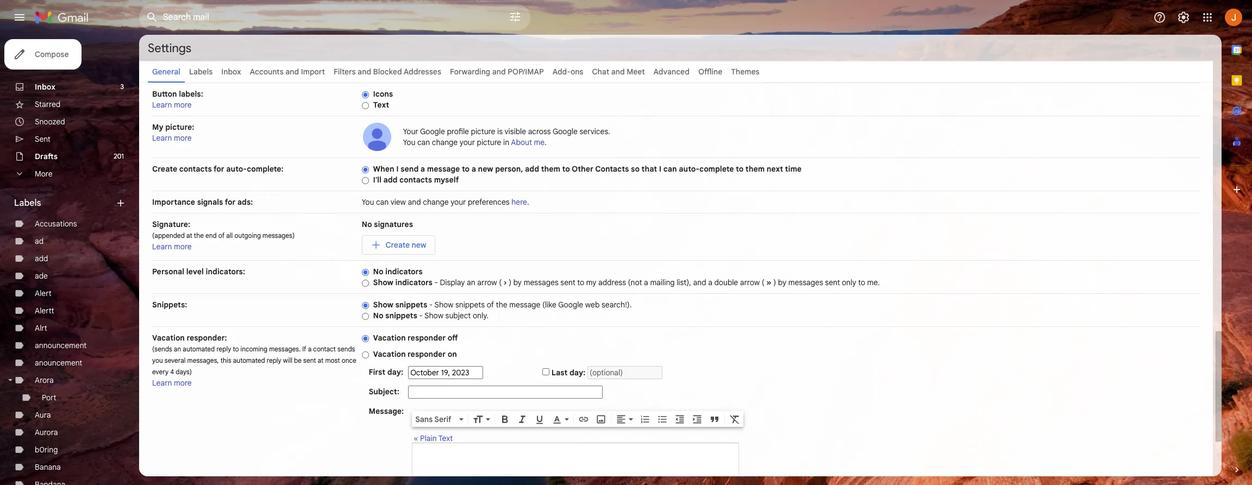 Task type: describe. For each thing, give the bounding box(es) containing it.
1 vertical spatial .
[[527, 197, 529, 207]]

port link
[[42, 393, 56, 403]]

at inside vacation responder: (sends an automated reply to incoming messages. if a contact sends you several messages, this automated reply will be sent at most once every 4 days) learn more
[[318, 357, 324, 365]]

address
[[598, 278, 626, 288]]

a left person,
[[472, 164, 476, 174]]

Vacation responder off radio
[[362, 335, 369, 343]]

gmail image
[[35, 7, 94, 28]]

I'll add contacts myself radio
[[362, 177, 369, 185]]

indicators:
[[206, 267, 245, 277]]

ads:
[[237, 197, 253, 207]]

0 horizontal spatial message
[[427, 164, 460, 174]]

profile
[[447, 127, 469, 136]]

1 vertical spatial your
[[451, 197, 466, 207]]

starred link
[[35, 99, 60, 109]]

learn inside button labels: learn more
[[152, 100, 172, 110]]

add-
[[553, 67, 571, 77]]

blocked
[[373, 67, 402, 77]]

filters and blocked addresses link
[[334, 67, 441, 77]]

inbox link inside the "labels" navigation
[[35, 82, 55, 92]]

icons
[[373, 89, 393, 99]]

chat and meet link
[[592, 67, 645, 77]]

your
[[403, 127, 418, 136]]

indent more ‪(⌘])‬ image
[[692, 414, 703, 425]]

Show snippets radio
[[362, 302, 369, 310]]

Vacation responder text field
[[413, 449, 739, 485]]

starred
[[35, 99, 60, 109]]

add link
[[35, 254, 48, 264]]

serif
[[434, 415, 451, 424]]

sans serif option
[[413, 414, 457, 425]]

1 ( from the left
[[499, 278, 502, 288]]

quote ‪(⌘⇧9)‬ image
[[709, 414, 720, 425]]

0 horizontal spatial automated
[[183, 345, 215, 353]]

end
[[205, 232, 217, 240]]

formatting options toolbar
[[412, 411, 744, 427]]

1 horizontal spatial contacts
[[399, 175, 432, 185]]

Subject text field
[[408, 386, 603, 399]]

picture:
[[165, 122, 194, 132]]

and for chat
[[611, 67, 625, 77]]

search!).
[[602, 300, 632, 310]]

importance
[[152, 197, 195, 207]]

offline
[[698, 67, 722, 77]]

show up no snippets - show subject only.
[[435, 300, 453, 310]]

alrt link
[[35, 323, 47, 333]]

of for snippets
[[487, 300, 494, 310]]

Text radio
[[362, 102, 369, 110]]

no for no indicators
[[373, 267, 383, 277]]

labels for the labels heading on the top of the page
[[14, 198, 41, 209]]

on
[[448, 349, 457, 359]]

labels navigation
[[0, 35, 139, 485]]

day: for first day:
[[387, 367, 403, 377]]

first day:
[[369, 367, 403, 377]]

port
[[42, 393, 56, 403]]

advanced link
[[654, 67, 690, 77]]

show right the show snippets option
[[373, 300, 393, 310]]

bulleted list ‪(⌘⇧8)‬ image
[[657, 414, 668, 425]]

for for contacts
[[214, 164, 224, 174]]

0 horizontal spatial can
[[376, 197, 389, 207]]

messages.
[[269, 345, 301, 353]]

add-ons
[[553, 67, 583, 77]]

messages)
[[263, 232, 295, 240]]

other
[[572, 164, 593, 174]]

a right (not
[[644, 278, 648, 288]]

vacation responder: (sends an automated reply to incoming messages. if a contact sends you several messages, this automated reply will be sent at most once every 4 days) learn more
[[152, 333, 356, 388]]

to left the me.
[[858, 278, 865, 288]]

1 by from the left
[[513, 278, 522, 288]]

google right across
[[553, 127, 578, 136]]

my
[[586, 278, 596, 288]]

Last day: text field
[[588, 366, 663, 379]]

only
[[842, 278, 856, 288]]

every
[[152, 368, 169, 376]]

myself
[[434, 175, 459, 185]]

0 vertical spatial contacts
[[179, 164, 212, 174]]

201
[[114, 152, 124, 160]]

banana
[[35, 463, 61, 472]]

responder for off
[[408, 333, 446, 343]]

here
[[512, 197, 527, 207]]

alertt link
[[35, 306, 54, 316]]

snippets for show snippets of the message (like google web search!).
[[395, 300, 427, 310]]

When I send a message to a new person, add them to Other Contacts so that I can auto-complete to them next time radio
[[362, 166, 369, 174]]

learn inside vacation responder: (sends an automated reply to incoming messages. if a contact sends you several messages, this automated reply will be sent at most once every 4 days) learn more
[[152, 378, 172, 388]]

several
[[165, 357, 186, 365]]

snippets up only.
[[455, 300, 485, 310]]

indent less ‪(⌘[)‬ image
[[675, 414, 685, 425]]

aura link
[[35, 410, 51, 420]]

banana link
[[35, 463, 61, 472]]

list),
[[677, 278, 691, 288]]

insert image image
[[596, 414, 607, 425]]

1 auto- from the left
[[226, 164, 247, 174]]

and for forwarding
[[492, 67, 506, 77]]

contacts
[[595, 164, 629, 174]]

mailing
[[650, 278, 675, 288]]

search mail image
[[142, 8, 162, 27]]

chat
[[592, 67, 609, 77]]

indicators for show
[[395, 278, 433, 288]]

inbox inside the "labels" navigation
[[35, 82, 55, 92]]

responder:
[[187, 333, 227, 343]]

if
[[302, 345, 306, 353]]

1 horizontal spatial the
[[496, 300, 507, 310]]

once
[[342, 357, 356, 365]]

2 by from the left
[[778, 278, 786, 288]]

snippets for show subject only.
[[385, 311, 417, 321]]

announcement link
[[35, 341, 87, 351]]

indicators for no
[[385, 267, 423, 277]]

double
[[714, 278, 738, 288]]

labels link
[[189, 67, 213, 77]]

ade
[[35, 271, 48, 281]]

offline link
[[698, 67, 722, 77]]

2 i from the left
[[659, 164, 661, 174]]

arora
[[35, 376, 54, 385]]

2 ( from the left
[[762, 278, 765, 288]]

display
[[440, 278, 465, 288]]

0 vertical spatial inbox link
[[221, 67, 241, 77]]

- for show snippets of the message (like google web search!).
[[429, 300, 433, 310]]

underline ‪(⌘u)‬ image
[[534, 415, 545, 425]]

1 vertical spatial picture
[[477, 138, 501, 147]]

show right show indicators option
[[373, 278, 393, 288]]

i'll add contacts myself
[[373, 175, 459, 185]]

me
[[534, 138, 545, 147]]

accusations
[[35, 219, 77, 229]]

3
[[120, 83, 124, 91]]

complete:
[[247, 164, 284, 174]]

accounts and import
[[250, 67, 325, 77]]

pop/imap
[[508, 67, 544, 77]]

more
[[35, 169, 52, 179]]

snoozed link
[[35, 117, 65, 127]]

0 vertical spatial new
[[478, 164, 493, 174]]

google right your
[[420, 127, 445, 136]]

text
[[373, 100, 389, 110]]

to inside vacation responder: (sends an automated reply to incoming messages. if a contact sends you several messages, this automated reply will be sent at most once every 4 days) learn more
[[233, 345, 239, 353]]

level
[[186, 267, 204, 277]]

b0ring
[[35, 445, 58, 455]]

personal level indicators:
[[152, 267, 245, 277]]

next
[[767, 164, 783, 174]]

picture image
[[362, 122, 392, 152]]

2 arrow from the left
[[740, 278, 760, 288]]

filters
[[334, 67, 356, 77]]

No indicators radio
[[362, 268, 369, 277]]

vacation for vacation responder: (sends an automated reply to incoming messages. if a contact sends you several messages, this automated reply will be sent at most once every 4 days) learn more
[[152, 333, 185, 343]]

4 learn more link from the top
[[152, 378, 192, 388]]

sent
[[35, 134, 50, 144]]

when
[[373, 164, 394, 174]]

to right complete
[[736, 164, 744, 174]]

2 learn more link from the top
[[152, 133, 192, 143]]

days)
[[176, 368, 192, 376]]

forwarding and pop/imap
[[450, 67, 544, 77]]

1 horizontal spatial message
[[509, 300, 540, 310]]

and right list),
[[693, 278, 706, 288]]

more inside my picture: learn more
[[174, 133, 192, 143]]

addresses
[[404, 67, 441, 77]]

Show indicators radio
[[362, 279, 369, 287]]

at inside "signature: (appended at the end of all outgoing messages) learn more"
[[186, 232, 192, 240]]

4
[[170, 368, 174, 376]]

google right (like
[[558, 300, 583, 310]]

0 vertical spatial picture
[[471, 127, 495, 136]]



Task type: vqa. For each thing, say whether or not it's contained in the screenshot.
markers:
no



Task type: locate. For each thing, give the bounding box(es) containing it.
1 horizontal spatial auto-
[[679, 164, 700, 174]]

0 horizontal spatial labels
[[14, 198, 41, 209]]

aurora link
[[35, 428, 58, 438]]

1 vertical spatial labels
[[14, 198, 41, 209]]

an right display
[[467, 278, 475, 288]]

an up "several"
[[174, 345, 181, 353]]

advanced search options image
[[504, 6, 526, 28]]

your inside the your google profile picture is visible across google services. you can change your picture in about me .
[[460, 138, 475, 147]]

them down me
[[541, 164, 560, 174]]

and right filters
[[358, 67, 371, 77]]

is
[[497, 127, 503, 136]]

1 horizontal spatial create
[[386, 240, 410, 250]]

of inside "signature: (appended at the end of all outgoing messages) learn more"
[[218, 232, 225, 240]]

1 messages from the left
[[524, 278, 559, 288]]

for left ads:
[[225, 197, 235, 207]]

labels inside navigation
[[14, 198, 41, 209]]

vacation
[[152, 333, 185, 343], [373, 333, 406, 343], [373, 349, 406, 359]]

inbox link up starred
[[35, 82, 55, 92]]

and right view
[[408, 197, 421, 207]]

by right ›
[[513, 278, 522, 288]]

learn down the "my"
[[152, 133, 172, 143]]

0 horizontal spatial sent
[[303, 357, 316, 365]]

1 responder from the top
[[408, 333, 446, 343]]

can inside the your google profile picture is visible across google services. you can change your picture in about me .
[[417, 138, 430, 147]]

0 vertical spatial inbox
[[221, 67, 241, 77]]

drafts
[[35, 152, 58, 161]]

›
[[504, 278, 507, 288]]

) right '»'
[[774, 278, 776, 288]]

messages right '»'
[[788, 278, 823, 288]]

alert
[[35, 289, 51, 298]]

1 horizontal spatial arrow
[[740, 278, 760, 288]]

1 horizontal spatial at
[[318, 357, 324, 365]]

learn down button
[[152, 100, 172, 110]]

sent left only on the right bottom of the page
[[825, 278, 840, 288]]

2 learn from the top
[[152, 133, 172, 143]]

0 vertical spatial at
[[186, 232, 192, 240]]

google
[[420, 127, 445, 136], [553, 127, 578, 136], [558, 300, 583, 310]]

snippets up no snippets - show subject only.
[[395, 300, 427, 310]]

sent inside vacation responder: (sends an automated reply to incoming messages. if a contact sends you several messages, this automated reply will be sent at most once every 4 days) learn more
[[303, 357, 316, 365]]

show left subject
[[425, 311, 443, 321]]

about me link
[[511, 138, 545, 147]]

(
[[499, 278, 502, 288], [762, 278, 765, 288]]

of up only.
[[487, 300, 494, 310]]

arrow left ›
[[477, 278, 497, 288]]

0 horizontal spatial .
[[527, 197, 529, 207]]

drafts link
[[35, 152, 58, 161]]

-
[[435, 278, 438, 288], [429, 300, 433, 310], [419, 311, 423, 321]]

1 vertical spatial add
[[383, 175, 398, 185]]

None search field
[[139, 4, 530, 30]]

0 vertical spatial responder
[[408, 333, 446, 343]]

Vacation responder on radio
[[362, 351, 369, 359]]

1 them from the left
[[541, 164, 560, 174]]

indicators down no indicators on the left bottom of the page
[[395, 278, 433, 288]]

1 arrow from the left
[[477, 278, 497, 288]]

accusations link
[[35, 219, 77, 229]]

you
[[403, 138, 415, 147], [362, 197, 374, 207]]

for for signals
[[225, 197, 235, 207]]

no indicators
[[373, 267, 423, 277]]

day: for last day:
[[570, 368, 586, 378]]

1 vertical spatial for
[[225, 197, 235, 207]]

1 horizontal spatial them
[[746, 164, 765, 174]]

and right chat
[[611, 67, 625, 77]]

you
[[152, 357, 163, 365]]

to left other at the top left of the page
[[562, 164, 570, 174]]

0 horizontal spatial messages
[[524, 278, 559, 288]]

picture down is on the left of page
[[477, 138, 501, 147]]

send
[[401, 164, 419, 174]]

to left my
[[577, 278, 584, 288]]

0 horizontal spatial you
[[362, 197, 374, 207]]

change inside the your google profile picture is visible across google services. you can change your picture in about me .
[[432, 138, 458, 147]]

for up signals
[[214, 164, 224, 174]]

0 vertical spatial labels
[[189, 67, 213, 77]]

1 vertical spatial inbox link
[[35, 82, 55, 92]]

to down the "profile"
[[462, 164, 470, 174]]

general link
[[152, 67, 180, 77]]

1 vertical spatial new
[[412, 240, 426, 250]]

.
[[545, 138, 547, 147], [527, 197, 529, 207]]

more inside vacation responder: (sends an automated reply to incoming messages. if a contact sends you several messages, this automated reply will be sent at most once every 4 days) learn more
[[174, 378, 192, 388]]

sent left my
[[560, 278, 575, 288]]

tab list
[[1222, 35, 1252, 446]]

create
[[152, 164, 177, 174], [386, 240, 410, 250]]

a right the if
[[308, 345, 312, 353]]

to left incoming
[[233, 345, 239, 353]]

the left end
[[194, 232, 204, 240]]

inbox up starred
[[35, 82, 55, 92]]

3 learn from the top
[[152, 242, 172, 252]]

add right person,
[[525, 164, 539, 174]]

link ‪(⌘k)‬ image
[[578, 414, 589, 425]]

new inside "create new" 'button'
[[412, 240, 426, 250]]

Last day: checkbox
[[542, 368, 550, 376]]

0 horizontal spatial contacts
[[179, 164, 212, 174]]

and for filters
[[358, 67, 371, 77]]

button
[[152, 89, 177, 99]]

messages up (like
[[524, 278, 559, 288]]

learn more link down 'picture:'
[[152, 133, 192, 143]]

1 horizontal spatial of
[[487, 300, 494, 310]]

2 horizontal spatial sent
[[825, 278, 840, 288]]

1 vertical spatial responder
[[408, 349, 446, 359]]

vacation right vacation responder off option
[[373, 333, 406, 343]]

anouncement
[[35, 358, 82, 368]]

1 horizontal spatial automated
[[233, 357, 265, 365]]

1 vertical spatial reply
[[267, 357, 281, 365]]

1 horizontal spatial can
[[417, 138, 430, 147]]

1 vertical spatial the
[[496, 300, 507, 310]]

learn
[[152, 100, 172, 110], [152, 133, 172, 143], [152, 242, 172, 252], [152, 378, 172, 388]]

of left all on the top left of page
[[218, 232, 225, 240]]

more button
[[0, 165, 130, 183]]

a up i'll add contacts myself
[[421, 164, 425, 174]]

labels for labels link
[[189, 67, 213, 77]]

inbox link right labels link
[[221, 67, 241, 77]]

no right no indicators radio
[[373, 267, 383, 277]]

vacation responder off
[[373, 333, 458, 343]]

labels down more
[[14, 198, 41, 209]]

person,
[[495, 164, 523, 174]]

alert link
[[35, 289, 51, 298]]

new down signatures
[[412, 240, 426, 250]]

2 messages from the left
[[788, 278, 823, 288]]

aura
[[35, 410, 51, 420]]

snippets up vacation responder off at the left
[[385, 311, 417, 321]]

1 horizontal spatial reply
[[267, 357, 281, 365]]

create new button
[[362, 235, 435, 255]]

1 vertical spatial can
[[663, 164, 677, 174]]

learn more link down button
[[152, 100, 192, 110]]

labels heading
[[14, 198, 115, 209]]

( left '»'
[[762, 278, 765, 288]]

no snippets - show subject only.
[[373, 311, 489, 321]]

1 i from the left
[[396, 164, 399, 174]]

the inside "signature: (appended at the end of all outgoing messages) learn more"
[[194, 232, 204, 240]]

off
[[448, 333, 458, 343]]

sans
[[415, 415, 433, 424]]

an inside vacation responder: (sends an automated reply to incoming messages. if a contact sends you several messages, this automated reply will be sent at most once every 4 days) learn more
[[174, 345, 181, 353]]

your google profile picture is visible across google services. you can change your picture in about me .
[[403, 127, 610, 147]]

0 horizontal spatial i
[[396, 164, 399, 174]]

2 them from the left
[[746, 164, 765, 174]]

0 vertical spatial the
[[194, 232, 204, 240]]

0 horizontal spatial add
[[35, 254, 48, 264]]

import
[[301, 67, 325, 77]]

more down (appended
[[174, 242, 192, 252]]

0 vertical spatial you
[[403, 138, 415, 147]]

) right ›
[[509, 278, 512, 288]]

learn down every
[[152, 378, 172, 388]]

personal
[[152, 267, 184, 277]]

no left signatures
[[362, 220, 372, 229]]

responder up vacation responder on
[[408, 333, 446, 343]]

0 vertical spatial add
[[525, 164, 539, 174]]

- left display
[[435, 278, 438, 288]]

a left double
[[708, 278, 712, 288]]

0 horizontal spatial day:
[[387, 367, 403, 377]]

create new
[[386, 240, 426, 250]]

vacation up (sends
[[152, 333, 185, 343]]

1 horizontal spatial add
[[383, 175, 398, 185]]

message
[[427, 164, 460, 174], [509, 300, 540, 310]]

. inside the your google profile picture is visible across google services. you can change your picture in about me .
[[545, 138, 547, 147]]

0 horizontal spatial inbox link
[[35, 82, 55, 92]]

vacation for vacation responder on
[[373, 349, 406, 359]]

add down when
[[383, 175, 398, 185]]

learn more link down 4
[[152, 378, 192, 388]]

1 horizontal spatial messages
[[788, 278, 823, 288]]

1 vertical spatial no
[[373, 267, 383, 277]]

- for display an arrow (
[[435, 278, 438, 288]]

learn inside my picture: learn more
[[152, 133, 172, 143]]

( left ›
[[499, 278, 502, 288]]

1 horizontal spatial labels
[[189, 67, 213, 77]]

no right "no snippets" option
[[373, 311, 383, 321]]

1 vertical spatial change
[[423, 197, 449, 207]]

1 horizontal spatial .
[[545, 138, 547, 147]]

inbox right labels link
[[221, 67, 241, 77]]

0 vertical spatial automated
[[183, 345, 215, 353]]

i right that
[[659, 164, 661, 174]]

can left view
[[376, 197, 389, 207]]

0 horizontal spatial inbox
[[35, 82, 55, 92]]

add inside the "labels" navigation
[[35, 254, 48, 264]]

0 horizontal spatial arrow
[[477, 278, 497, 288]]

indicators down create new
[[385, 267, 423, 277]]

0 vertical spatial no
[[362, 220, 372, 229]]

Icons radio
[[362, 91, 369, 99]]

0 vertical spatial change
[[432, 138, 458, 147]]

1 vertical spatial create
[[386, 240, 410, 250]]

more inside button labels: learn more
[[174, 100, 192, 110]]

2 horizontal spatial can
[[663, 164, 677, 174]]

sent right be
[[303, 357, 316, 365]]

1 vertical spatial automated
[[233, 357, 265, 365]]

0 vertical spatial for
[[214, 164, 224, 174]]

0 vertical spatial reply
[[217, 345, 231, 353]]

and left pop/imap
[[492, 67, 506, 77]]

1 horizontal spatial i
[[659, 164, 661, 174]]

more down 'picture:'
[[174, 133, 192, 143]]

so
[[631, 164, 640, 174]]

learn down (appended
[[152, 242, 172, 252]]

ons
[[571, 67, 583, 77]]

all
[[226, 232, 233, 240]]

advanced
[[654, 67, 690, 77]]

0 horizontal spatial (
[[499, 278, 502, 288]]

day: right first
[[387, 367, 403, 377]]

0 vertical spatial .
[[545, 138, 547, 147]]

snippets:
[[152, 300, 187, 310]]

day: right last
[[570, 368, 586, 378]]

0 horizontal spatial them
[[541, 164, 560, 174]]

of
[[218, 232, 225, 240], [487, 300, 494, 310]]

contacts down the send
[[399, 175, 432, 185]]

numbered list ‪(⌘⇧7)‬ image
[[640, 414, 651, 425]]

by right '»'
[[778, 278, 786, 288]]

change down myself
[[423, 197, 449, 207]]

1 vertical spatial at
[[318, 357, 324, 365]]

alertt
[[35, 306, 54, 316]]

settings image
[[1177, 11, 1190, 24]]

1 vertical spatial message
[[509, 300, 540, 310]]

vacation inside vacation responder: (sends an automated reply to incoming messages. if a contact sends you several messages, this automated reply will be sent at most once every 4 days) learn more
[[152, 333, 185, 343]]

»
[[766, 278, 772, 288]]

reply left will at the bottom left of the page
[[267, 357, 281, 365]]

show indicators - display an arrow ( › ) by messages sent to my address (not a mailing list), and a double arrow ( » ) by messages sent only to me.
[[373, 278, 880, 288]]

forwarding
[[450, 67, 490, 77]]

automated down incoming
[[233, 357, 265, 365]]

in
[[503, 138, 509, 147]]

0 vertical spatial indicators
[[385, 267, 423, 277]]

remove formatting ‪(⌘\)‬ image
[[729, 414, 740, 425]]

1 horizontal spatial (
[[762, 278, 765, 288]]

1 horizontal spatial day:
[[570, 368, 586, 378]]

contact
[[313, 345, 336, 353]]

2 vertical spatial no
[[373, 311, 383, 321]]

4 more from the top
[[174, 378, 192, 388]]

more down 'days)'
[[174, 378, 192, 388]]

0 vertical spatial create
[[152, 164, 177, 174]]

auto- right that
[[679, 164, 700, 174]]

2 more from the top
[[174, 133, 192, 143]]

1 horizontal spatial you
[[403, 138, 415, 147]]

sans serif
[[415, 415, 451, 424]]

. right preferences in the top left of the page
[[527, 197, 529, 207]]

anouncement link
[[35, 358, 82, 368]]

can
[[417, 138, 430, 147], [663, 164, 677, 174], [376, 197, 389, 207]]

3 more from the top
[[174, 242, 192, 252]]

1 vertical spatial inbox
[[35, 82, 55, 92]]

and left import
[[286, 67, 299, 77]]

and for accounts
[[286, 67, 299, 77]]

vacation for vacation responder off
[[373, 333, 406, 343]]

signature: (appended at the end of all outgoing messages) learn more
[[152, 220, 295, 252]]

a inside vacation responder: (sends an automated reply to incoming messages. if a contact sends you several messages, this automated reply will be sent at most once every 4 days) learn more
[[308, 345, 312, 353]]

1 vertical spatial contacts
[[399, 175, 432, 185]]

No snippets radio
[[362, 312, 369, 321]]

Search mail text field
[[163, 12, 478, 23]]

reply up "this"
[[217, 345, 231, 353]]

2 vertical spatial -
[[419, 311, 423, 321]]

create for create contacts for auto-complete:
[[152, 164, 177, 174]]

1 vertical spatial of
[[487, 300, 494, 310]]

at right (appended
[[186, 232, 192, 240]]

First day: text field
[[408, 366, 483, 379]]

1 horizontal spatial sent
[[560, 278, 575, 288]]

vacation responder on
[[373, 349, 457, 359]]

contacts up "importance signals for ads:"
[[179, 164, 212, 174]]

labels up labels:
[[189, 67, 213, 77]]

change
[[432, 138, 458, 147], [423, 197, 449, 207]]

complete
[[700, 164, 734, 174]]

2 vertical spatial can
[[376, 197, 389, 207]]

the down ›
[[496, 300, 507, 310]]

my
[[152, 122, 163, 132]]

0 horizontal spatial create
[[152, 164, 177, 174]]

1 learn more link from the top
[[152, 100, 192, 110]]

incoming
[[241, 345, 267, 353]]

0 horizontal spatial )
[[509, 278, 512, 288]]

of for end
[[218, 232, 225, 240]]

you down i'll add contacts myself option
[[362, 197, 374, 207]]

support image
[[1153, 11, 1166, 24]]

i'll
[[373, 175, 381, 185]]

them left next
[[746, 164, 765, 174]]

picture
[[471, 127, 495, 136], [477, 138, 501, 147]]

responder for on
[[408, 349, 446, 359]]

2 auto- from the left
[[679, 164, 700, 174]]

more inside "signature: (appended at the end of all outgoing messages) learn more"
[[174, 242, 192, 252]]

1 horizontal spatial inbox link
[[221, 67, 241, 77]]

0 vertical spatial an
[[467, 278, 475, 288]]

- up no snippets - show subject only.
[[429, 300, 433, 310]]

create inside 'button'
[[386, 240, 410, 250]]

at left most
[[318, 357, 324, 365]]

1 more from the top
[[174, 100, 192, 110]]

time
[[785, 164, 802, 174]]

- up vacation responder off at the left
[[419, 311, 423, 321]]

0 vertical spatial can
[[417, 138, 430, 147]]

2 horizontal spatial add
[[525, 164, 539, 174]]

2 responder from the top
[[408, 349, 446, 359]]

create up "importance"
[[152, 164, 177, 174]]

you can view and change your preferences here .
[[362, 197, 529, 207]]

1 vertical spatial -
[[429, 300, 433, 310]]

- for show subject only.
[[419, 311, 423, 321]]

learn more link
[[152, 100, 192, 110], [152, 133, 192, 143], [152, 242, 192, 252], [152, 378, 192, 388]]

subject:
[[369, 387, 399, 397]]

1 vertical spatial you
[[362, 197, 374, 207]]

1 learn from the top
[[152, 100, 172, 110]]

main menu image
[[13, 11, 26, 24]]

1 ) from the left
[[509, 278, 512, 288]]

signature:
[[152, 220, 190, 229]]

. down across
[[545, 138, 547, 147]]

you inside the your google profile picture is visible across google services. you can change your picture in about me .
[[403, 138, 415, 147]]

general
[[152, 67, 180, 77]]

snoozed
[[35, 117, 65, 127]]

2 ) from the left
[[774, 278, 776, 288]]

add-ons link
[[553, 67, 583, 77]]

to
[[462, 164, 470, 174], [562, 164, 570, 174], [736, 164, 744, 174], [577, 278, 584, 288], [858, 278, 865, 288], [233, 345, 239, 353]]

announcement
[[35, 341, 87, 351]]

signals
[[197, 197, 223, 207]]

here link
[[512, 197, 527, 207]]

1 horizontal spatial new
[[478, 164, 493, 174]]

auto- up ads:
[[226, 164, 247, 174]]

most
[[325, 357, 340, 365]]

2 horizontal spatial -
[[435, 278, 438, 288]]

across
[[528, 127, 551, 136]]

bold ‪(⌘b)‬ image
[[500, 414, 510, 425]]

automated up messages,
[[183, 345, 215, 353]]

0 horizontal spatial auto-
[[226, 164, 247, 174]]

0 horizontal spatial an
[[174, 345, 181, 353]]

0 horizontal spatial new
[[412, 240, 426, 250]]

show snippets - show snippets of the message (like google web search!).
[[373, 300, 632, 310]]

i left the send
[[396, 164, 399, 174]]

0 horizontal spatial of
[[218, 232, 225, 240]]

no for no signatures
[[362, 220, 372, 229]]

picture left is on the left of page
[[471, 127, 495, 136]]

1 vertical spatial an
[[174, 345, 181, 353]]

the
[[194, 232, 204, 240], [496, 300, 507, 310]]

this
[[220, 357, 231, 365]]

italic ‪(⌘i)‬ image
[[517, 414, 528, 425]]

(like
[[542, 300, 557, 310]]

0 horizontal spatial at
[[186, 232, 192, 240]]

0 vertical spatial your
[[460, 138, 475, 147]]

show
[[373, 278, 393, 288], [373, 300, 393, 310], [435, 300, 453, 310], [425, 311, 443, 321]]

sent
[[560, 278, 575, 288], [825, 278, 840, 288], [303, 357, 316, 365]]

learn inside "signature: (appended at the end of all outgoing messages) learn more"
[[152, 242, 172, 252]]

when i send a message to a new person, add them to other contacts so that i can auto-complete to them next time
[[373, 164, 802, 174]]

1 horizontal spatial )
[[774, 278, 776, 288]]

vacation up first day:
[[373, 349, 406, 359]]

more down labels:
[[174, 100, 192, 110]]

compose
[[35, 49, 69, 59]]

create for create new
[[386, 240, 410, 250]]

0 horizontal spatial the
[[194, 232, 204, 240]]

1 horizontal spatial by
[[778, 278, 786, 288]]

3 learn more link from the top
[[152, 242, 192, 252]]

1 horizontal spatial inbox
[[221, 67, 241, 77]]

4 learn from the top
[[152, 378, 172, 388]]

1 horizontal spatial an
[[467, 278, 475, 288]]



